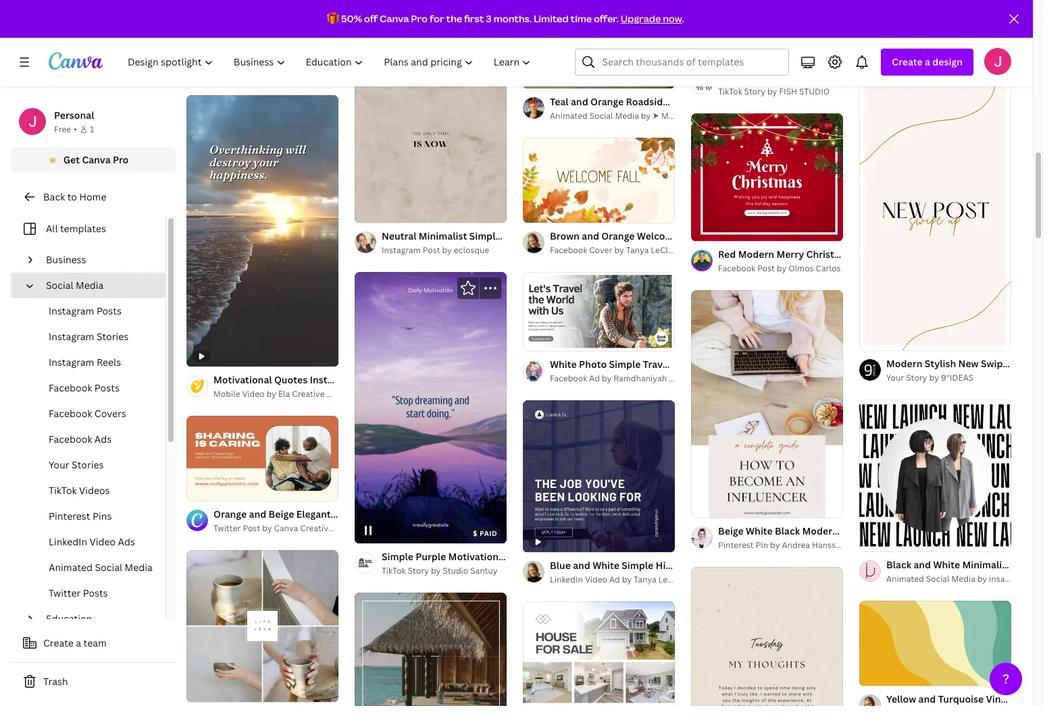 Task type: describe. For each thing, give the bounding box(es) containing it.
time
[[571, 12, 592, 25]]

instagram inside motivational quotes instagram reel video mobile video by ela creative designs
[[310, 374, 356, 387]]

for
[[430, 12, 444, 25]]

animated social media by insangle link
[[887, 573, 1022, 587]]

now
[[663, 12, 682, 25]]

animated social media link
[[22, 555, 166, 581]]

mobile inside motivational quotes instagram reel video mobile video by ela creative designs
[[214, 389, 240, 400]]

white inside "white photo simple traveling facebook ads facebook ad by ramdhaniyah mumtazah's"
[[550, 358, 577, 371]]

stories for instagram stories
[[97, 330, 129, 343]]

.
[[682, 12, 684, 25]]

animated for animated social media
[[49, 562, 93, 574]]

swipe
[[981, 357, 1009, 370]]

free •
[[54, 124, 77, 135]]

james peterson image
[[985, 48, 1012, 75]]

beige
[[718, 525, 744, 538]]

animated social media by ➤ my social designer link
[[550, 109, 736, 123]]

traveling
[[643, 358, 685, 371]]

social for animated social media
[[95, 562, 122, 574]]

white professional real estate facebook post image
[[523, 602, 675, 707]]

personal
[[54, 109, 94, 122]]

creative inside motivational quotes instagram reel video mobile video by ela creative designs
[[292, 389, 325, 400]]

design
[[933, 55, 963, 68]]

media for animated social media by insangle
[[952, 574, 976, 585]]

mobile video by ela creative designs link
[[214, 388, 357, 402]]

ramdhaniyah
[[614, 373, 667, 385]]

free
[[54, 124, 71, 135]]

create for create a team
[[43, 637, 74, 650]]

red modern merry christmas facebook post image
[[691, 114, 843, 241]]

posts for twitter posts
[[83, 587, 108, 600]]

by inside linkedin video ad by canva creative stu link
[[959, 53, 968, 64]]

instagram for instagram stories
[[49, 330, 94, 343]]

a for design
[[925, 55, 931, 68]]

motivational inside motivational quotes instagram reel video mobile video by ela creative designs
[[214, 374, 272, 387]]

limited
[[534, 12, 569, 25]]

red
[[718, 248, 736, 261]]

0 vertical spatial leclair
[[651, 245, 678, 256]]

first
[[464, 12, 484, 25]]

facebook down photo
[[550, 373, 587, 385]]

hiring
[[656, 560, 684, 572]]

quote
[[529, 28, 557, 41]]

ads inside "white photo simple traveling facebook ads facebook ad by ramdhaniyah mumtazah's"
[[734, 358, 751, 371]]

🎁
[[327, 12, 339, 25]]

by inside blue and white simple hiring linkedin video ad linkedin video ad by tanya leclair - so swell studio
[[622, 574, 632, 586]]

home
[[79, 191, 106, 203]]

Search search field
[[602, 49, 781, 75]]

inspirational
[[776, 71, 835, 84]]

twitter post by canva creative studio link
[[214, 522, 361, 536]]

olmos
[[789, 263, 814, 274]]

short inside simple purple motivation short mobile video tiktok story by studio santuy
[[501, 551, 527, 563]]

posts for facebook posts
[[94, 382, 120, 395]]

purple
[[416, 551, 446, 563]]

0 horizontal spatial pin
[[251, 68, 264, 79]]

studio inside blue and white simple hiring linkedin video ad linkedin video ad by tanya leclair - so swell studio
[[728, 574, 753, 586]]

by inside animated social media by ➤ my social designer link
[[641, 110, 651, 122]]

by inside "white photo simple traveling facebook ads facebook ad by ramdhaniyah mumtazah's"
[[602, 373, 612, 385]]

and
[[573, 560, 591, 572]]

animated social media
[[49, 562, 153, 574]]

stu
[[1031, 53, 1043, 64]]

50%
[[341, 12, 362, 25]]

pins
[[93, 510, 112, 523]]

video inside grey simple inspirational quotes short video tiktok story by fish studio
[[900, 71, 927, 84]]

by inside animated social media by insangle link
[[978, 574, 987, 585]]

simple purple motivation short mobile video link
[[382, 550, 589, 565]]

facebook left the cover
[[550, 245, 587, 256]]

0 vertical spatial swell
[[697, 245, 718, 256]]

offer.
[[594, 12, 619, 25]]

linkedin down the pinterest pins
[[49, 536, 87, 549]]

andrea
[[782, 540, 810, 552]]

facebook ad by ramdhaniyah mumtazah's link
[[550, 372, 716, 386]]

twitter posts
[[49, 587, 108, 600]]

facebook ads
[[49, 433, 112, 446]]

by inside grey simple inspirational quotes short video tiktok story by fish studio
[[768, 86, 777, 97]]

facebook down red
[[718, 263, 756, 274]]

by inside simple purple motivation short mobile video tiktok story by studio santuy
[[431, 565, 441, 577]]

so inside blue and white simple hiring linkedin video ad linkedin video ad by tanya leclair - so swell studio
[[693, 574, 703, 586]]

the
[[446, 12, 462, 25]]

team
[[83, 637, 107, 650]]

swell inside blue and white simple hiring linkedin video ad linkedin video ad by tanya leclair - so swell studio
[[705, 574, 726, 586]]

orange and beige elegant curved frames and border financial emergencies fundraising twitter post image
[[187, 416, 339, 502]]

pinterest down "tiktok videos"
[[49, 510, 90, 523]]

instagram reels
[[49, 356, 121, 369]]

facebook up facebook ads
[[49, 407, 92, 420]]

$
[[473, 529, 478, 538]]

modern stylish new swipe up stat your story by 9"ideas
[[887, 357, 1043, 384]]

0 vertical spatial tanya
[[626, 245, 649, 256]]

studio inside facebook cover by tanya leclair - so swell studio link
[[720, 245, 746, 256]]

$ paid
[[473, 529, 498, 538]]

neutral beige simple minimalist plain text block instagram story image
[[691, 568, 843, 707]]

off
[[364, 12, 378, 25]]

instagram stories link
[[22, 324, 166, 350]]

reels
[[97, 356, 121, 369]]

simple inside blue and white simple hiring linkedin video ad linkedin video ad by tanya leclair - so swell studio
[[622, 560, 654, 572]]

video inside simple purple motivation short mobile video tiktok story by studio santuy
[[563, 551, 589, 563]]

photo
[[579, 358, 607, 371]]

pinterest pins link
[[22, 504, 166, 530]]

ela
[[278, 389, 290, 400]]

pinterest down beige
[[718, 540, 754, 552]]

tiktok story by studio santuy link
[[382, 565, 507, 578]]

linkedin video ad by tanya leclair - so swell studio link
[[550, 574, 753, 587]]

by inside pinterest pin by roseberry lab link
[[266, 68, 275, 79]]

orange minimalist motivational quote twitter post image
[[355, 0, 507, 22]]

grey simple inspirational quotes short video link
[[718, 70, 927, 85]]

0 vertical spatial motivational
[[468, 28, 526, 41]]

linkedin video ad by canva creative stu link
[[887, 52, 1043, 66]]

posts for instagram posts
[[97, 305, 122, 318]]

simple inside grey simple inspirational quotes short video tiktok story by fish studio
[[742, 71, 774, 84]]

modern stylish new swipe up statement story image
[[860, 80, 1012, 351]]

instagram for instagram post by eclosque
[[382, 245, 421, 256]]

social media
[[46, 279, 104, 292]]

white photo simple traveling facebook ads image
[[523, 272, 675, 352]]

create a design
[[892, 55, 963, 68]]

a for team
[[76, 637, 81, 650]]

twitter posts link
[[22, 581, 166, 607]]

pinterest pin by andrea hansson link
[[718, 540, 846, 553]]

stories for your stories
[[72, 459, 104, 472]]

all
[[46, 222, 58, 235]]

up
[[1011, 357, 1024, 370]]

orange minimalist motivational quote twitter post link
[[382, 28, 615, 43]]

facebook up your stories
[[49, 433, 92, 446]]

create a team button
[[11, 631, 176, 658]]

minimal square photo collage photography instagram post image
[[187, 551, 339, 703]]

motivational quotes instagram reel video link
[[214, 373, 407, 388]]

linkedin video ad by canva creative stu
[[887, 53, 1043, 64]]

trash
[[43, 676, 68, 689]]

simple purple motivation short mobile video tiktok story by studio santuy
[[382, 551, 589, 577]]

christmas
[[807, 248, 853, 261]]

roseberry
[[277, 68, 318, 79]]

orange black white collage autumn pumpkin coffee pinterest pin image
[[187, 0, 339, 46]]

social right my at the top right of page
[[675, 110, 699, 122]]

1 horizontal spatial pin
[[756, 540, 768, 552]]

blue
[[550, 560, 571, 572]]

instagram posts link
[[22, 299, 166, 324]]

quotes inside motivational quotes instagram reel video mobile video by ela creative designs
[[274, 374, 308, 387]]

motivation
[[448, 551, 499, 563]]

pinterest pins
[[49, 510, 112, 523]]

education link
[[41, 607, 157, 633]]

blue and white simple hiring linkedin video ad linkedin video ad by tanya leclair - so swell studio
[[550, 560, 769, 586]]

media for animated social media
[[125, 562, 153, 574]]

beige white black modern pinterest pin pinterest pin by andrea hansson
[[718, 525, 900, 552]]

facebook down instagram reels
[[49, 382, 92, 395]]

pinterest pin by roseberry lab link
[[214, 67, 339, 81]]

create for create a design
[[892, 55, 923, 68]]

quotes inside grey simple inspirational quotes short video tiktok story by fish studio
[[837, 71, 870, 84]]



Task type: locate. For each thing, give the bounding box(es) containing it.
0 horizontal spatial animated
[[49, 562, 93, 574]]

2 horizontal spatial modern
[[887, 357, 923, 370]]

tiktok for grey
[[718, 86, 742, 97]]

simple up linkedin video ad by tanya leclair - so swell studio link
[[622, 560, 654, 572]]

2 vertical spatial ads
[[118, 536, 135, 549]]

story inside modern stylish new swipe up stat your story by 9"ideas
[[906, 372, 928, 384]]

ad inside "white photo simple traveling facebook ads facebook ad by ramdhaniyah mumtazah's"
[[589, 373, 600, 385]]

posts up instagram stories link
[[97, 305, 122, 318]]

🎁 50% off canva pro for the first 3 months. limited time offer. upgrade now .
[[327, 12, 684, 25]]

mobile inside simple purple motivation short mobile video tiktok story by studio santuy
[[529, 551, 561, 563]]

tiktok videos
[[49, 485, 110, 497]]

0 vertical spatial creative
[[997, 53, 1029, 64]]

➤
[[653, 110, 660, 122]]

get canva pro
[[63, 153, 129, 166]]

tiktok inside grey simple inspirational quotes short video tiktok story by fish studio
[[718, 86, 742, 97]]

tiktok story by fish studio link
[[718, 85, 843, 99]]

0 vertical spatial short
[[872, 71, 898, 84]]

simple left purple
[[382, 551, 414, 563]]

all templates link
[[19, 216, 157, 242]]

stories down facebook ads link
[[72, 459, 104, 472]]

studio inside simple purple motivation short mobile video tiktok story by studio santuy
[[443, 565, 468, 577]]

hansson
[[812, 540, 846, 552]]

animated social media by insangle
[[887, 574, 1022, 585]]

instagram posts
[[49, 305, 122, 318]]

animated for animated social media by insangle
[[887, 574, 924, 585]]

social up yellow and turquoise vintage rainbow desktop wallpaper image
[[926, 574, 950, 585]]

designer
[[701, 110, 736, 122]]

neutral minimalist simple elegant marble quote instagram post image
[[355, 71, 507, 223]]

modern stylish new swipe up stat link
[[887, 357, 1043, 372]]

0 vertical spatial story
[[744, 86, 766, 97]]

tanya down blue and white simple hiring linkedin video ad link in the bottom of the page
[[634, 574, 657, 586]]

facebook
[[550, 245, 587, 256], [856, 248, 900, 261], [718, 263, 756, 274], [687, 358, 732, 371], [550, 373, 587, 385], [49, 382, 92, 395], [49, 407, 92, 420], [49, 433, 92, 446]]

story for stylish
[[906, 372, 928, 384]]

0 horizontal spatial short
[[501, 551, 527, 563]]

swell left red
[[697, 245, 718, 256]]

1 horizontal spatial create
[[892, 55, 923, 68]]

3
[[486, 12, 492, 25]]

2 vertical spatial tiktok
[[382, 565, 406, 577]]

get canva pro button
[[11, 147, 176, 173]]

1 vertical spatial swell
[[705, 574, 726, 586]]

leclair left red
[[651, 245, 678, 256]]

fish
[[779, 86, 797, 97]]

stories inside "your stories" link
[[72, 459, 104, 472]]

tiktok inside simple purple motivation short mobile video tiktok story by studio santuy
[[382, 565, 406, 577]]

mumtazah's
[[669, 373, 716, 385]]

1 horizontal spatial modern
[[802, 525, 839, 538]]

1 vertical spatial -
[[688, 574, 691, 586]]

beige white black modern pinterest pin image
[[691, 290, 843, 519]]

0 vertical spatial pro
[[411, 12, 428, 25]]

get
[[63, 153, 80, 166]]

1
[[90, 124, 94, 135]]

modern inside red modern merry christmas facebook post facebook post by olmos carlos
[[738, 248, 774, 261]]

media inside 'link'
[[125, 562, 153, 574]]

0 horizontal spatial tiktok
[[49, 485, 77, 497]]

animated for animated social media by ➤ my social designer
[[550, 110, 588, 122]]

posts down reels
[[94, 382, 120, 395]]

1 vertical spatial your
[[49, 459, 69, 472]]

social for animated social media by ➤ my social designer
[[590, 110, 613, 122]]

social down the linkedin video ads link
[[95, 562, 122, 574]]

pro up back to home link
[[113, 153, 129, 166]]

months.
[[494, 12, 532, 25]]

1 horizontal spatial pro
[[411, 12, 428, 25]]

0 vertical spatial stories
[[97, 330, 129, 343]]

stories inside instagram stories link
[[97, 330, 129, 343]]

story inside simple purple motivation short mobile video tiktok story by studio santuy
[[408, 565, 429, 577]]

1 vertical spatial posts
[[94, 382, 120, 395]]

your stories link
[[22, 453, 166, 478]]

minimalist
[[417, 28, 466, 41]]

modern inside modern stylish new swipe up stat your story by 9"ideas
[[887, 357, 923, 370]]

twitter for twitter post by canva creative studio
[[214, 523, 241, 535]]

yellow and turquoise vintage rainbow desktop wallpaper image
[[860, 601, 1012, 687]]

tiktok for simple
[[382, 565, 406, 577]]

posts down animated social media 'link' in the bottom of the page
[[83, 587, 108, 600]]

social inside animated social media by insangle link
[[926, 574, 950, 585]]

eclosque
[[454, 245, 489, 256]]

posts inside facebook posts link
[[94, 382, 120, 395]]

0 horizontal spatial story
[[408, 565, 429, 577]]

2 horizontal spatial pin
[[885, 525, 900, 538]]

your left 9"ideas
[[887, 372, 904, 384]]

by inside facebook cover by tanya leclair - so swell studio link
[[615, 245, 624, 256]]

upgrade
[[621, 12, 661, 25]]

instagram for instagram reels
[[49, 356, 94, 369]]

1 vertical spatial tiktok
[[49, 485, 77, 497]]

designs
[[327, 389, 357, 400]]

2 vertical spatial twitter
[[49, 587, 81, 600]]

-
[[680, 245, 683, 256], [688, 574, 691, 586]]

create down education
[[43, 637, 74, 650]]

my
[[662, 110, 674, 122]]

tanya right the cover
[[626, 245, 649, 256]]

2 vertical spatial posts
[[83, 587, 108, 600]]

1 vertical spatial pro
[[113, 153, 129, 166]]

1 horizontal spatial motivational
[[468, 28, 526, 41]]

1 vertical spatial so
[[693, 574, 703, 586]]

by inside twitter post by canva creative studio link
[[262, 523, 272, 535]]

so left red
[[685, 245, 695, 256]]

mobile
[[214, 389, 240, 400], [529, 551, 561, 563]]

quotes right inspirational on the right
[[837, 71, 870, 84]]

1 horizontal spatial short
[[872, 71, 898, 84]]

1 vertical spatial motivational
[[214, 374, 272, 387]]

0 vertical spatial modern
[[738, 248, 774, 261]]

all templates
[[46, 222, 106, 235]]

story left the fish
[[744, 86, 766, 97]]

leclair inside blue and white simple hiring linkedin video ad linkedin video ad by tanya leclair - so swell studio
[[659, 574, 686, 586]]

instagram post by eclosque link
[[382, 244, 507, 257]]

social for animated social media by insangle
[[926, 574, 950, 585]]

white
[[550, 358, 577, 371], [746, 525, 773, 538], [593, 560, 620, 572]]

0 vertical spatial white
[[550, 358, 577, 371]]

0 horizontal spatial pro
[[113, 153, 129, 166]]

0 vertical spatial twitter
[[559, 28, 592, 41]]

2 vertical spatial pin
[[756, 540, 768, 552]]

orange
[[382, 28, 415, 41]]

0 horizontal spatial -
[[680, 245, 683, 256]]

stories
[[97, 330, 129, 343], [72, 459, 104, 472]]

story down purple
[[408, 565, 429, 577]]

by inside modern stylish new swipe up stat your story by 9"ideas
[[930, 372, 939, 384]]

1 vertical spatial story
[[906, 372, 928, 384]]

1 horizontal spatial twitter
[[214, 523, 241, 535]]

0 horizontal spatial a
[[76, 637, 81, 650]]

red modern merry christmas facebook post facebook post by olmos carlos
[[718, 248, 922, 274]]

cover
[[589, 245, 613, 256]]

pro inside button
[[113, 153, 129, 166]]

beige white black modern pinterest pin link
[[718, 525, 900, 540]]

carlos
[[816, 263, 841, 274]]

simple up tiktok story by fish studio link at the right top of page
[[742, 71, 774, 84]]

black and white minimalism new launch animated social media image
[[860, 400, 1012, 552]]

by inside red modern merry christmas facebook post facebook post by olmos carlos
[[777, 263, 787, 274]]

twitter for twitter posts
[[49, 587, 81, 600]]

a inside button
[[76, 637, 81, 650]]

•
[[74, 124, 77, 135]]

your up "tiktok videos"
[[49, 459, 69, 472]]

create inside create a team button
[[43, 637, 74, 650]]

video
[[922, 53, 944, 64], [900, 71, 927, 84], [381, 374, 407, 387], [242, 389, 265, 400], [90, 536, 116, 549], [563, 551, 589, 563], [728, 560, 754, 572], [585, 574, 608, 586]]

1 vertical spatial quotes
[[274, 374, 308, 387]]

lab
[[320, 68, 334, 79]]

0 horizontal spatial mobile
[[214, 389, 240, 400]]

canva inside button
[[82, 153, 111, 166]]

a left team
[[76, 637, 81, 650]]

simple inside "white photo simple traveling facebook ads facebook ad by ramdhaniyah mumtazah's"
[[609, 358, 641, 371]]

your inside "your stories" link
[[49, 459, 69, 472]]

1 horizontal spatial ads
[[118, 536, 135, 549]]

posts
[[97, 305, 122, 318], [94, 382, 120, 395], [83, 587, 108, 600]]

media left ➤
[[615, 110, 639, 122]]

a left design
[[925, 55, 931, 68]]

0 vertical spatial quotes
[[837, 71, 870, 84]]

white left photo
[[550, 358, 577, 371]]

linkedin video ads link
[[22, 530, 166, 555]]

0 vertical spatial create
[[892, 55, 923, 68]]

pinterest up hansson
[[841, 525, 883, 538]]

posts inside instagram posts link
[[97, 305, 122, 318]]

create left design
[[892, 55, 923, 68]]

pinterest down orange black white collage autumn pumpkin coffee pinterest pin image
[[214, 68, 249, 79]]

modern up facebook post by olmos carlos link
[[738, 248, 774, 261]]

brown and orange welcome fall leaves facebook cover image
[[523, 138, 675, 223]]

blue and white simple hiring linkedin video ad link
[[550, 559, 769, 574]]

modern
[[738, 248, 774, 261], [887, 357, 923, 370], [802, 525, 839, 538]]

2 horizontal spatial white
[[746, 525, 773, 538]]

ad
[[946, 53, 957, 64], [589, 373, 600, 385], [757, 560, 769, 572], [610, 574, 620, 586]]

0 vertical spatial mobile
[[214, 389, 240, 400]]

0 horizontal spatial modern
[[738, 248, 774, 261]]

stories up reels
[[97, 330, 129, 343]]

business
[[46, 253, 86, 266]]

1 vertical spatial create
[[43, 637, 74, 650]]

story
[[744, 86, 766, 97], [906, 372, 928, 384], [408, 565, 429, 577]]

2 horizontal spatial ads
[[734, 358, 751, 371]]

business link
[[41, 247, 157, 273]]

0 horizontal spatial white
[[550, 358, 577, 371]]

2 horizontal spatial animated
[[887, 574, 924, 585]]

motivational down the 3
[[468, 28, 526, 41]]

white inside blue and white simple hiring linkedin video ad linkedin video ad by tanya leclair - so swell studio
[[593, 560, 620, 572]]

2 vertical spatial modern
[[802, 525, 839, 538]]

2 horizontal spatial tiktok
[[718, 86, 742, 97]]

1 vertical spatial mobile
[[529, 551, 561, 563]]

- inside blue and white simple hiring linkedin video ad linkedin video ad by tanya leclair - so swell studio
[[688, 574, 691, 586]]

leclair down hiring
[[659, 574, 686, 586]]

so down blue and white simple hiring linkedin video ad link in the bottom of the page
[[693, 574, 703, 586]]

0 vertical spatial ads
[[734, 358, 751, 371]]

linkedin video ads
[[49, 536, 135, 549]]

1 horizontal spatial quotes
[[837, 71, 870, 84]]

media for animated social media by ➤ my social designer
[[615, 110, 639, 122]]

0 horizontal spatial motivational
[[214, 374, 272, 387]]

by inside beige white black modern pinterest pin pinterest pin by andrea hansson
[[770, 540, 780, 552]]

create inside create a design dropdown button
[[892, 55, 923, 68]]

tanya inside blue and white simple hiring linkedin video ad linkedin video ad by tanya leclair - so swell studio
[[634, 574, 657, 586]]

insangle
[[989, 574, 1022, 585]]

templates
[[60, 222, 106, 235]]

your inside modern stylish new swipe up stat your story by 9"ideas
[[887, 372, 904, 384]]

0 horizontal spatial quotes
[[274, 374, 308, 387]]

studio
[[799, 86, 830, 97]]

facebook covers link
[[22, 401, 166, 427]]

trash link
[[11, 669, 176, 696]]

motivational up mobile video by ela creative designs link
[[214, 374, 272, 387]]

story down the stylish
[[906, 372, 928, 384]]

linkedin right hiring
[[686, 560, 726, 572]]

swell down beige
[[705, 574, 726, 586]]

instagram for instagram posts
[[49, 305, 94, 318]]

modern inside beige white black modern pinterest pin pinterest pin by andrea hansson
[[802, 525, 839, 538]]

1 vertical spatial white
[[746, 525, 773, 538]]

0 vertical spatial posts
[[97, 305, 122, 318]]

2 vertical spatial story
[[408, 565, 429, 577]]

- left red
[[680, 245, 683, 256]]

quotes
[[837, 71, 870, 84], [274, 374, 308, 387]]

merry
[[777, 248, 804, 261]]

0 vertical spatial so
[[685, 245, 695, 256]]

simple inside simple purple motivation short mobile video tiktok story by studio santuy
[[382, 551, 414, 563]]

0 vertical spatial tiktok
[[718, 86, 742, 97]]

modern left the stylish
[[887, 357, 923, 370]]

modern up hansson
[[802, 525, 839, 538]]

simple up facebook ad by ramdhaniyah mumtazah's link at the bottom right of page
[[609, 358, 641, 371]]

0 horizontal spatial create
[[43, 637, 74, 650]]

1 horizontal spatial your
[[887, 372, 904, 384]]

- down blue and white simple hiring linkedin video ad link in the bottom of the page
[[688, 574, 691, 586]]

a inside dropdown button
[[925, 55, 931, 68]]

media up instagram posts
[[76, 279, 104, 292]]

0 vertical spatial your
[[887, 372, 904, 384]]

social left ➤
[[590, 110, 613, 122]]

None search field
[[575, 49, 790, 76]]

1 vertical spatial leclair
[[659, 574, 686, 586]]

linkedin left design
[[887, 53, 920, 64]]

mobile left ela
[[214, 389, 240, 400]]

0 horizontal spatial twitter
[[49, 587, 81, 600]]

short inside grey simple inspirational quotes short video tiktok story by fish studio
[[872, 71, 898, 84]]

media down the linkedin video ads link
[[125, 562, 153, 574]]

1 vertical spatial pin
[[885, 525, 900, 538]]

paid
[[480, 529, 498, 538]]

story for simple
[[744, 86, 766, 97]]

1 vertical spatial short
[[501, 551, 527, 563]]

2 vertical spatial white
[[593, 560, 620, 572]]

2 horizontal spatial twitter
[[559, 28, 592, 41]]

1 horizontal spatial tiktok
[[382, 565, 406, 577]]

1 vertical spatial a
[[76, 637, 81, 650]]

story for purple
[[408, 565, 429, 577]]

1 vertical spatial modern
[[887, 357, 923, 370]]

posts inside the twitter posts link
[[83, 587, 108, 600]]

stat
[[1026, 357, 1043, 370]]

2 vertical spatial creative
[[300, 523, 333, 535]]

social down business on the top left
[[46, 279, 73, 292]]

facebook up mumtazah's
[[687, 358, 732, 371]]

quotes up mobile video by ela creative designs link
[[274, 374, 308, 387]]

1 vertical spatial tanya
[[634, 574, 657, 586]]

1 horizontal spatial story
[[744, 86, 766, 97]]

0 vertical spatial a
[[925, 55, 931, 68]]

story inside grey simple inspirational quotes short video tiktok story by fish studio
[[744, 86, 766, 97]]

pro left for
[[411, 12, 428, 25]]

white up pinterest pin by andrea hansson link
[[746, 525, 773, 538]]

by inside instagram post by eclosque link
[[442, 245, 452, 256]]

1 horizontal spatial a
[[925, 55, 931, 68]]

canva
[[380, 12, 409, 25], [970, 53, 995, 64], [82, 153, 111, 166], [274, 523, 298, 535]]

1 horizontal spatial mobile
[[529, 551, 561, 563]]

white inside beige white black modern pinterest pin pinterest pin by andrea hansson
[[746, 525, 773, 538]]

grey simple inspirational quotes short video tiktok story by fish studio
[[718, 71, 927, 97]]

1 horizontal spatial -
[[688, 574, 691, 586]]

mobile left and
[[529, 551, 561, 563]]

facebook right christmas
[[856, 248, 900, 261]]

linkedin down the blue
[[550, 574, 583, 586]]

back
[[43, 191, 65, 203]]

1 vertical spatial ads
[[94, 433, 112, 446]]

videos
[[79, 485, 110, 497]]

red modern merry christmas facebook post link
[[718, 247, 922, 262]]

covers
[[94, 407, 126, 420]]

white right and
[[593, 560, 620, 572]]

grey
[[718, 71, 740, 84]]

0 horizontal spatial ads
[[94, 433, 112, 446]]

1 horizontal spatial animated
[[550, 110, 588, 122]]

top level navigation element
[[119, 49, 543, 76]]

by inside motivational quotes instagram reel video mobile video by ela creative designs
[[267, 389, 276, 400]]

0 horizontal spatial your
[[49, 459, 69, 472]]

1 horizontal spatial white
[[593, 560, 620, 572]]

media left insangle
[[952, 574, 976, 585]]

facebook posts link
[[22, 376, 166, 401]]

your stories
[[49, 459, 104, 472]]

a
[[925, 55, 931, 68], [76, 637, 81, 650]]

0 vertical spatial pin
[[251, 68, 264, 79]]

studio inside twitter post by canva creative studio link
[[335, 523, 361, 535]]

black
[[775, 525, 800, 538]]

0 vertical spatial -
[[680, 245, 683, 256]]

new
[[959, 357, 979, 370]]

1 vertical spatial stories
[[72, 459, 104, 472]]

social inside animated social media 'link'
[[95, 562, 122, 574]]

animated inside 'link'
[[49, 562, 93, 574]]

1 vertical spatial creative
[[292, 389, 325, 400]]

facebook cover by tanya leclair - so swell studio link
[[550, 244, 746, 257]]

2 horizontal spatial story
[[906, 372, 928, 384]]

1 vertical spatial twitter
[[214, 523, 241, 535]]



Task type: vqa. For each thing, say whether or not it's contained in the screenshot.


